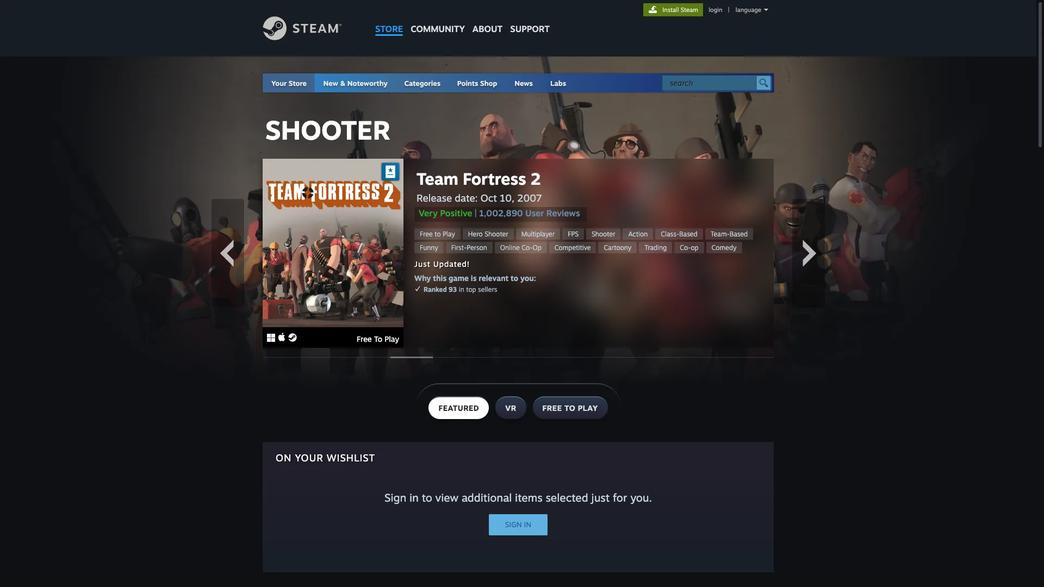 Task type: describe. For each thing, give the bounding box(es) containing it.
10,
[[500, 192, 514, 204]]

language
[[736, 6, 761, 14]]

0 vertical spatial |
[[728, 6, 730, 14]]

team-
[[711, 230, 730, 238]]

fps link
[[562, 228, 584, 240]]

funny
[[420, 244, 438, 252]]

competitive link
[[549, 242, 596, 253]]

fps
[[568, 230, 579, 238]]

top
[[466, 286, 476, 294]]

online co-op
[[500, 244, 542, 252]]

search text field
[[670, 76, 754, 90]]

cartoony
[[604, 244, 632, 252]]

co-op
[[680, 244, 699, 252]]

install steam link
[[643, 3, 703, 16]]

hero
[[468, 230, 483, 238]]

funny link
[[414, 242, 444, 253]]

free to play link
[[263, 159, 404, 350]]

updated!
[[433, 259, 470, 269]]

your store link
[[271, 79, 307, 88]]

2007
[[517, 192, 542, 204]]

this
[[433, 274, 447, 283]]

1 co- from the left
[[522, 244, 533, 252]]

new & noteworthy link
[[323, 79, 388, 88]]

on your wishlist
[[276, 452, 375, 464]]

sign for sign in to view additional items selected just for you.
[[384, 491, 406, 505]]

2 co- from the left
[[680, 244, 691, 252]]

ranked
[[424, 286, 447, 294]]

in for sign in
[[524, 520, 531, 529]]

game
[[449, 274, 469, 283]]

class-
[[661, 230, 679, 238]]

co-op link
[[674, 242, 704, 253]]

class-based
[[661, 230, 698, 238]]

in for sign in to view additional items selected just for you.
[[410, 491, 419, 505]]

comedy
[[712, 244, 737, 252]]

vr
[[505, 404, 516, 413]]

team
[[417, 169, 458, 189]]

is
[[471, 274, 477, 283]]

shop
[[480, 79, 497, 88]]

cartoony link
[[598, 242, 637, 253]]

login
[[709, 6, 722, 14]]

news link
[[506, 73, 542, 92]]

on
[[276, 452, 292, 464]]

additional
[[462, 491, 512, 505]]

online
[[500, 244, 520, 252]]

sellers
[[478, 286, 497, 294]]

sign for sign in
[[505, 520, 522, 529]]

multiplayer link
[[516, 228, 560, 240]]

points
[[457, 79, 478, 88]]

0 horizontal spatial shooter
[[265, 114, 390, 146]]

date:
[[455, 192, 478, 204]]

just updated!
[[414, 259, 470, 269]]

based for team-
[[730, 230, 748, 238]]

1 horizontal spatial free to play
[[542, 404, 598, 413]]

login | language
[[709, 6, 761, 14]]

support link
[[506, 0, 554, 37]]

sign in button
[[489, 514, 548, 536]]

why this game is relevant to you:
[[414, 274, 536, 283]]

&
[[340, 79, 345, 88]]

ranked 93 in top sellers
[[424, 286, 497, 294]]

previous image
[[213, 240, 240, 267]]

just
[[414, 259, 431, 269]]

2 horizontal spatial free
[[542, 404, 562, 413]]

points shop link
[[448, 73, 506, 92]]

your store
[[271, 79, 307, 88]]

why
[[414, 274, 431, 283]]

1 horizontal spatial your
[[295, 452, 323, 464]]

view
[[435, 491, 459, 505]]

points shop
[[457, 79, 497, 88]]

team fortress 2 link
[[417, 169, 587, 189]]

categories link
[[404, 79, 441, 88]]

store
[[375, 23, 403, 34]]

class-based link
[[655, 228, 703, 240]]

shooter link
[[586, 228, 621, 240]]

labs
[[550, 79, 566, 88]]

you:
[[520, 274, 536, 283]]



Task type: vqa. For each thing, say whether or not it's contained in the screenshot.
middle IN
yes



Task type: locate. For each thing, give the bounding box(es) containing it.
free to play link
[[414, 228, 461, 240]]

1 horizontal spatial in
[[459, 286, 464, 294]]

2 vertical spatial play
[[578, 404, 598, 413]]

0 horizontal spatial free to play
[[420, 230, 455, 238]]

categories
[[404, 79, 441, 88]]

you.
[[630, 491, 652, 505]]

2 vertical spatial free
[[542, 404, 562, 413]]

1 horizontal spatial co-
[[680, 244, 691, 252]]

sign left view
[[384, 491, 406, 505]]

|
[[728, 6, 730, 14], [475, 208, 477, 219]]

0 horizontal spatial play
[[385, 335, 399, 344]]

release
[[417, 192, 452, 204]]

co- right online
[[522, 244, 533, 252]]

shooter up online
[[485, 230, 508, 238]]

2 horizontal spatial in
[[524, 520, 531, 529]]

first-person link
[[446, 242, 493, 253]]

sign in
[[505, 520, 531, 529]]

1 vertical spatial your
[[295, 452, 323, 464]]

to
[[435, 230, 441, 238], [511, 274, 518, 283], [565, 404, 576, 413], [422, 491, 432, 505]]

install
[[662, 6, 679, 14]]

free left to
[[357, 335, 372, 344]]

0 horizontal spatial |
[[475, 208, 477, 219]]

first-
[[451, 244, 467, 252]]

user
[[525, 208, 544, 219]]

1,002,890
[[479, 208, 523, 219]]

0 vertical spatial your
[[271, 79, 287, 88]]

| right the login
[[728, 6, 730, 14]]

2 horizontal spatial play
[[578, 404, 598, 413]]

1 horizontal spatial sign
[[505, 520, 522, 529]]

selected
[[546, 491, 588, 505]]

2 based from the left
[[730, 230, 748, 238]]

free right vr
[[542, 404, 562, 413]]

action
[[628, 230, 648, 238]]

your right on
[[295, 452, 323, 464]]

featured
[[439, 404, 479, 413]]

based
[[679, 230, 698, 238], [730, 230, 748, 238]]

about link
[[469, 0, 506, 37]]

person
[[467, 244, 487, 252]]

1 vertical spatial |
[[475, 208, 477, 219]]

store
[[289, 79, 307, 88]]

based inside team-based funny
[[730, 230, 748, 238]]

comedy link
[[706, 242, 742, 253]]

hero shooter link
[[463, 228, 514, 240]]

co-
[[522, 244, 533, 252], [680, 244, 691, 252]]

shooter up cartoony link
[[592, 230, 615, 238]]

1 vertical spatial in
[[410, 491, 419, 505]]

to
[[374, 335, 382, 344]]

1 vertical spatial play
[[385, 335, 399, 344]]

0 horizontal spatial your
[[271, 79, 287, 88]]

0 horizontal spatial based
[[679, 230, 698, 238]]

store link
[[371, 0, 407, 39]]

based for class-
[[679, 230, 698, 238]]

based up co-op link
[[679, 230, 698, 238]]

sign down sign in to view additional items selected just for you.
[[505, 520, 522, 529]]

2
[[531, 169, 541, 189]]

online co-op link
[[495, 242, 547, 253]]

op
[[533, 244, 542, 252]]

0 horizontal spatial free
[[357, 335, 372, 344]]

in left view
[[410, 491, 419, 505]]

2 horizontal spatial shooter
[[592, 230, 615, 238]]

1 horizontal spatial play
[[443, 230, 455, 238]]

free up the funny "link"
[[420, 230, 433, 238]]

team-based link
[[705, 228, 753, 240]]

1 horizontal spatial free
[[420, 230, 433, 238]]

community link
[[407, 0, 469, 39]]

items
[[515, 491, 543, 505]]

noteworthy
[[347, 79, 388, 88]]

0 horizontal spatial co-
[[522, 244, 533, 252]]

hero shooter
[[468, 230, 508, 238]]

next image
[[796, 240, 823, 267]]

community
[[411, 23, 465, 34]]

very
[[419, 208, 438, 219]]

1 vertical spatial sign
[[505, 520, 522, 529]]

free to play inside free to play link
[[420, 230, 455, 238]]

relevant
[[479, 274, 509, 283]]

team-based funny
[[420, 230, 748, 252]]

1 vertical spatial free to play
[[542, 404, 598, 413]]

1 based from the left
[[679, 230, 698, 238]]

2 vertical spatial in
[[524, 520, 531, 529]]

| down the date:
[[475, 208, 477, 219]]

sign
[[384, 491, 406, 505], [505, 520, 522, 529]]

1 horizontal spatial shooter
[[485, 230, 508, 238]]

wishlist
[[327, 452, 375, 464]]

just
[[591, 491, 610, 505]]

new
[[323, 79, 338, 88]]

play inside free to play link
[[385, 335, 399, 344]]

0 vertical spatial sign
[[384, 491, 406, 505]]

in inside button
[[524, 520, 531, 529]]

trading link
[[639, 242, 672, 253]]

sign inside button
[[505, 520, 522, 529]]

multiplayer
[[521, 230, 555, 238]]

trading
[[645, 244, 667, 252]]

first-person
[[451, 244, 487, 252]]

based up comedy
[[730, 230, 748, 238]]

0 horizontal spatial in
[[410, 491, 419, 505]]

in right 93 in the left of the page
[[459, 286, 464, 294]]

play
[[443, 230, 455, 238], [385, 335, 399, 344], [578, 404, 598, 413]]

oct
[[481, 192, 497, 204]]

about
[[472, 23, 503, 34]]

shooter down new
[[265, 114, 390, 146]]

free to play
[[357, 335, 399, 344]]

for
[[613, 491, 627, 505]]

fortress
[[463, 169, 526, 189]]

1 vertical spatial free
[[357, 335, 372, 344]]

in down items
[[524, 520, 531, 529]]

free to play
[[420, 230, 455, 238], [542, 404, 598, 413]]

1 horizontal spatial based
[[730, 230, 748, 238]]

0 vertical spatial free to play
[[420, 230, 455, 238]]

login link
[[707, 6, 725, 14]]

your
[[271, 79, 287, 88], [295, 452, 323, 464]]

0 horizontal spatial sign
[[384, 491, 406, 505]]

install steam
[[662, 6, 698, 14]]

co- down class-based
[[680, 244, 691, 252]]

support
[[510, 23, 550, 34]]

steam
[[681, 6, 698, 14]]

0 vertical spatial in
[[459, 286, 464, 294]]

team fortress 2 image
[[263, 159, 404, 328]]

play inside free to play link
[[443, 230, 455, 238]]

action link
[[623, 228, 653, 240]]

your left store
[[271, 79, 287, 88]]

0 vertical spatial free
[[420, 230, 433, 238]]

| inside team fortress 2 release date: oct 10, 2007 very positive | 1,002,890 user reviews
[[475, 208, 477, 219]]

0 vertical spatial play
[[443, 230, 455, 238]]

1 horizontal spatial |
[[728, 6, 730, 14]]

reviews
[[546, 208, 580, 219]]

shooter
[[265, 114, 390, 146], [485, 230, 508, 238], [592, 230, 615, 238]]

news
[[515, 79, 533, 88]]

new & noteworthy
[[323, 79, 388, 88]]

free
[[420, 230, 433, 238], [357, 335, 372, 344], [542, 404, 562, 413]]



